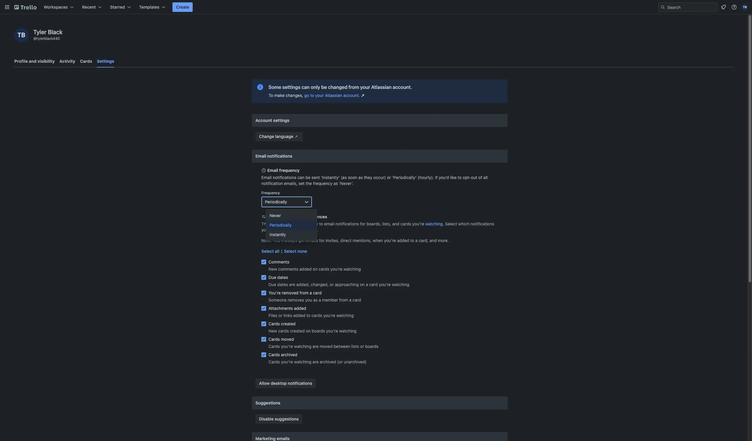 Task type: describe. For each thing, give the bounding box(es) containing it.
to down you
[[307, 313, 311, 318]]

email notification preferences
[[268, 214, 327, 219]]

new for new cards created on boards you're watching
[[269, 329, 277, 334]]

account settings
[[256, 118, 290, 123]]

(hourly).
[[418, 175, 434, 180]]

instantly
[[270, 232, 286, 237]]

opt-
[[463, 175, 471, 180]]

0 vertical spatial boards
[[312, 329, 325, 334]]

0 horizontal spatial moved
[[281, 337, 294, 342]]

none
[[298, 249, 307, 254]]

'instantly'
[[321, 175, 340, 180]]

unarchived)
[[344, 360, 367, 365]]

direct
[[341, 238, 352, 243]]

0 vertical spatial account.
[[393, 85, 412, 90]]

go to your atlassian account.
[[305, 93, 360, 98]]

1 vertical spatial as
[[334, 181, 338, 186]]

workspaces
[[44, 4, 68, 10]]

1 vertical spatial and
[[393, 221, 400, 227]]

primary element
[[0, 0, 753, 14]]

all inside email notifications can be sent 'instantly' (as soon as they occur) or 'periodically' (hourly). if you'd like to opt-out of all notification emails, set the frequency as 'never'.
[[484, 175, 488, 180]]

suggestions
[[256, 401, 281, 406]]

1 vertical spatial atlassian
[[325, 93, 342, 98]]

activity
[[60, 59, 75, 64]]

email frequency
[[268, 168, 300, 173]]

change language
[[259, 134, 294, 139]]

0 vertical spatial are
[[289, 282, 296, 287]]

1 vertical spatial created
[[290, 329, 305, 334]]

links
[[284, 313, 292, 318]]

1 vertical spatial notification
[[279, 214, 302, 219]]

invites,
[[326, 238, 340, 243]]

you'd inside . select which notifications you'd like to receive via email.
[[262, 227, 272, 232]]

change
[[259, 134, 274, 139]]

of
[[479, 175, 483, 180]]

note: you'll always get emails for invites, direct mentions, when you're added to a card, and more.
[[262, 238, 449, 243]]

emails,
[[284, 181, 298, 186]]

cards moved
[[269, 337, 294, 342]]

notifications up email frequency
[[268, 154, 293, 159]]

select all | select none
[[262, 249, 307, 254]]

'never'.
[[339, 181, 354, 186]]

attachments added
[[269, 306, 306, 311]]

get
[[299, 238, 305, 243]]

1 vertical spatial only
[[299, 221, 307, 227]]

if
[[435, 175, 438, 180]]

.
[[443, 221, 444, 227]]

cards for cards created
[[269, 321, 280, 327]]

go to your atlassian account. link
[[305, 93, 366, 99]]

@
[[33, 36, 37, 41]]

cards for cards you're watching are archived (or unarchived)
[[269, 360, 280, 365]]

allow desktop notifications
[[259, 381, 313, 386]]

disable
[[259, 417, 274, 422]]

soon
[[348, 175, 358, 180]]

1 vertical spatial for
[[320, 238, 325, 243]]

can for notifications
[[298, 175, 305, 180]]

0 horizontal spatial frequency
[[279, 168, 300, 173]]

1 vertical spatial periodically
[[270, 223, 292, 228]]

select inside . select which notifications you'd like to receive via email.
[[445, 221, 458, 227]]

0 horizontal spatial account.
[[344, 93, 360, 98]]

cards link
[[80, 56, 92, 67]]

settings link
[[97, 56, 114, 68]]

create
[[176, 4, 189, 10]]

change language link
[[256, 132, 303, 141]]

cards for cards you're watching are moved between lists or boards
[[269, 344, 280, 349]]

email for email notification preferences
[[268, 214, 278, 219]]

email for email notifications
[[256, 154, 267, 159]]

select all button
[[262, 249, 280, 255]]

profile
[[14, 59, 28, 64]]

language
[[276, 134, 294, 139]]

you'd inside email notifications can be sent 'instantly' (as soon as they occur) or 'periodically' (hourly). if you'd like to opt-out of all notification emails, set the frequency as 'never'.
[[439, 175, 450, 180]]

2 vertical spatial as
[[314, 298, 318, 303]]

email for email notifications can be sent 'instantly' (as soon as they occur) or 'periodically' (hourly). if you'd like to opt-out of all notification emails, set the frequency as 'never'.
[[262, 175, 272, 180]]

black
[[48, 29, 63, 35]]

set
[[299, 181, 305, 186]]

settings
[[97, 59, 114, 64]]

1 vertical spatial on
[[360, 282, 365, 287]]

attachments
[[269, 306, 293, 311]]

back to home image
[[14, 2, 37, 12]]

0 vertical spatial be
[[322, 85, 327, 90]]

allow desktop notifications link
[[256, 379, 316, 388]]

tylerblack440
[[37, 36, 60, 41]]

approaching
[[335, 282, 359, 287]]

or down attachments
[[279, 313, 283, 318]]

due dates
[[269, 275, 288, 280]]

desktop
[[271, 381, 287, 386]]

2 horizontal spatial card
[[370, 282, 378, 287]]

removed
[[282, 291, 299, 296]]

you
[[305, 298, 312, 303]]

'periodically'
[[392, 175, 417, 180]]

frequency
[[262, 191, 280, 195]]

sm image
[[294, 134, 300, 140]]

can for settings
[[302, 85, 310, 90]]

starred button
[[107, 2, 134, 12]]

email notifications can be sent 'instantly' (as soon as they occur) or 'periodically' (hourly). if you'd like to opt-out of all notification emails, set the frequency as 'never'.
[[262, 175, 488, 186]]

are for cards moved
[[313, 344, 319, 349]]

files or links added to cards you're watching
[[269, 313, 354, 318]]

more.
[[438, 238, 449, 243]]

account
[[256, 118, 272, 123]]

make
[[275, 93, 285, 98]]

suggestions
[[275, 417, 299, 422]]

email.
[[307, 227, 319, 232]]

email notifications
[[256, 154, 293, 159]]

card,
[[419, 238, 429, 243]]

1 vertical spatial archived
[[320, 360, 336, 365]]

from for changed
[[349, 85, 359, 90]]

or right lists
[[360, 344, 364, 349]]

cards for cards archived
[[269, 352, 280, 358]]

notifications inside . select which notifications you'd like to receive via email.
[[471, 221, 495, 227]]

a down the approaching at the left of the page
[[350, 298, 352, 303]]

1 vertical spatial boards
[[366, 344, 379, 349]]

notifications inside email notifications can be sent 'instantly' (as soon as they occur) or 'periodically' (hourly). if you'd like to opt-out of all notification emails, set the frequency as 'never'.
[[273, 175, 297, 180]]

receive
[[286, 227, 300, 232]]

occur)
[[374, 175, 386, 180]]

changed,
[[311, 282, 329, 287]]

notifications right desktop
[[288, 381, 313, 386]]

removes
[[288, 298, 304, 303]]

dates for due dates
[[278, 275, 288, 280]]

boards,
[[367, 221, 381, 227]]

1 vertical spatial from
[[300, 291, 309, 296]]

cards up changed,
[[319, 267, 330, 272]]

due for due dates
[[269, 275, 277, 280]]

you're
[[269, 291, 281, 296]]

cards archived
[[269, 352, 298, 358]]

due dates are added, changed, or approaching on a card you're watching
[[269, 282, 410, 287]]

0 horizontal spatial archived
[[281, 352, 298, 358]]

note:
[[262, 238, 272, 243]]

visibility
[[37, 59, 55, 64]]



Task type: vqa. For each thing, say whether or not it's contained in the screenshot.


Task type: locate. For each thing, give the bounding box(es) containing it.
on for cards
[[313, 267, 318, 272]]

settings up changes,
[[283, 85, 301, 90]]

0 horizontal spatial and
[[29, 59, 36, 64]]

0 horizontal spatial all
[[275, 249, 280, 254]]

2 new from the top
[[269, 329, 277, 334]]

your right changed
[[361, 85, 370, 90]]

2 horizontal spatial as
[[359, 175, 363, 180]]

2 horizontal spatial on
[[360, 282, 365, 287]]

0 horizontal spatial for
[[320, 238, 325, 243]]

to left opt-
[[458, 175, 462, 180]]

as down 'instantly' at the left top of page
[[334, 181, 338, 186]]

starred
[[110, 4, 125, 10]]

0 vertical spatial you'd
[[439, 175, 450, 180]]

archived down cards moved
[[281, 352, 298, 358]]

for
[[361, 221, 366, 227], [320, 238, 325, 243]]

member
[[322, 298, 338, 303]]

settings up language
[[273, 118, 290, 123]]

apply
[[308, 221, 318, 227]]

1 horizontal spatial like
[[451, 175, 457, 180]]

tyler black @ tylerblack440
[[33, 29, 63, 41]]

can inside email notifications can be sent 'instantly' (as soon as they occur) or 'periodically' (hourly). if you'd like to opt-out of all notification emails, set the frequency as 'never'.
[[298, 175, 305, 180]]

your right go
[[316, 93, 324, 98]]

notifications
[[268, 154, 293, 159], [273, 175, 297, 180], [336, 221, 359, 227], [471, 221, 495, 227], [288, 381, 313, 386]]

like down these
[[273, 227, 280, 232]]

archived left (or
[[320, 360, 336, 365]]

be
[[322, 85, 327, 90], [306, 175, 311, 180]]

dates down the comments
[[278, 275, 288, 280]]

from for member
[[339, 298, 348, 303]]

like inside email notifications can be sent 'instantly' (as soon as they occur) or 'periodically' (hourly). if you'd like to opt-out of all notification emails, set the frequency as 'never'.
[[451, 175, 457, 180]]

0 horizontal spatial be
[[306, 175, 311, 180]]

and right lists,
[[393, 221, 400, 227]]

2 due from the top
[[269, 282, 277, 287]]

on right the approaching at the left of the page
[[360, 282, 365, 287]]

these preferences only apply to email notifications for boards, lists, and cards you're watching
[[262, 221, 443, 227]]

1 vertical spatial account.
[[344, 93, 360, 98]]

for right emails
[[320, 238, 325, 243]]

2 vertical spatial on
[[306, 329, 311, 334]]

0 vertical spatial your
[[361, 85, 370, 90]]

settings
[[283, 85, 301, 90], [273, 118, 290, 123]]

new comments added on cards you're watching
[[269, 267, 361, 272]]

1 vertical spatial you'd
[[262, 227, 272, 232]]

all
[[484, 175, 488, 180], [275, 249, 280, 254]]

email inside email notifications can be sent 'instantly' (as soon as they occur) or 'periodically' (hourly). if you'd like to opt-out of all notification emails, set the frequency as 'never'.
[[262, 175, 272, 180]]

to left receive
[[281, 227, 285, 232]]

sent
[[312, 175, 320, 180]]

your inside go to your atlassian account. link
[[316, 93, 324, 98]]

email down change
[[256, 154, 267, 159]]

templates button
[[136, 2, 169, 12]]

1 horizontal spatial archived
[[320, 360, 336, 365]]

files
[[269, 313, 278, 318]]

tyler black (tylerblack440) image
[[742, 4, 749, 11]]

card right the approaching at the left of the page
[[370, 282, 378, 287]]

are up removed
[[289, 282, 296, 287]]

from right member
[[339, 298, 348, 303]]

0 vertical spatial as
[[359, 175, 363, 180]]

select right .
[[445, 221, 458, 227]]

on down files or links added to cards you're watching
[[306, 329, 311, 334]]

0 horizontal spatial as
[[314, 298, 318, 303]]

watching link
[[426, 221, 443, 227]]

tyler
[[33, 29, 47, 35]]

0 vertical spatial for
[[361, 221, 366, 227]]

dates for due dates are added, changed, or approaching on a card you're watching
[[278, 282, 288, 287]]

periodically
[[265, 199, 287, 205], [270, 223, 292, 228]]

0 vertical spatial frequency
[[279, 168, 300, 173]]

(or
[[338, 360, 343, 365]]

you'd right if at the right
[[439, 175, 450, 180]]

the
[[306, 181, 312, 186]]

0 horizontal spatial you'd
[[262, 227, 272, 232]]

1 vertical spatial moved
[[320, 344, 333, 349]]

added up added,
[[300, 267, 312, 272]]

only up via
[[299, 221, 307, 227]]

added right links
[[294, 313, 306, 318]]

frequency up 'emails,'
[[279, 168, 300, 173]]

1 horizontal spatial you'd
[[439, 175, 450, 180]]

templates
[[139, 4, 160, 10]]

be inside email notifications can be sent 'instantly' (as soon as they occur) or 'periodically' (hourly). if you'd like to opt-out of all notification emails, set the frequency as 'never'.
[[306, 175, 311, 180]]

added left card,
[[397, 238, 410, 243]]

1 horizontal spatial atlassian
[[372, 85, 392, 90]]

notifications up direct
[[336, 221, 359, 227]]

open information menu image
[[732, 4, 738, 10]]

1 vertical spatial due
[[269, 282, 277, 287]]

0 vertical spatial like
[[451, 175, 457, 180]]

and
[[29, 59, 36, 64], [393, 221, 400, 227], [430, 238, 437, 243]]

as right you
[[314, 298, 318, 303]]

when
[[373, 238, 383, 243]]

are for cards archived
[[313, 360, 319, 365]]

recent
[[82, 4, 96, 10]]

to make changes,
[[269, 93, 305, 98]]

as left they
[[359, 175, 363, 180]]

account.
[[393, 85, 412, 90], [344, 93, 360, 98]]

0 horizontal spatial from
[[300, 291, 309, 296]]

1 horizontal spatial be
[[322, 85, 327, 90]]

2 horizontal spatial select
[[445, 221, 458, 227]]

1 horizontal spatial all
[[484, 175, 488, 180]]

some settings can only be changed from your atlassian account.
[[269, 85, 412, 90]]

preferences
[[303, 214, 327, 219], [275, 221, 298, 227]]

0 vertical spatial only
[[311, 85, 320, 90]]

you're removed from a card
[[269, 291, 322, 296]]

card up someone removes you as a member from a card
[[313, 291, 322, 296]]

0 vertical spatial can
[[302, 85, 310, 90]]

periodically up the instantly
[[270, 223, 292, 228]]

allow
[[259, 381, 270, 386]]

you'd down these
[[262, 227, 272, 232]]

1 horizontal spatial from
[[339, 298, 348, 303]]

frequency inside email notifications can be sent 'instantly' (as soon as they occur) or 'periodically' (hourly). if you'd like to opt-out of all notification emails, set the frequency as 'never'.
[[313, 181, 333, 186]]

comments
[[278, 267, 299, 272]]

can up go
[[302, 85, 310, 90]]

0 vertical spatial and
[[29, 59, 36, 64]]

1 horizontal spatial account.
[[393, 85, 412, 90]]

email
[[324, 221, 335, 227]]

lists
[[352, 344, 359, 349]]

2 vertical spatial are
[[313, 360, 319, 365]]

a up you
[[310, 291, 312, 296]]

1 horizontal spatial moved
[[320, 344, 333, 349]]

cards right lists,
[[401, 221, 412, 227]]

are
[[289, 282, 296, 287], [313, 344, 319, 349], [313, 360, 319, 365]]

boards right lists
[[366, 344, 379, 349]]

never
[[270, 213, 281, 218]]

only up go to your atlassian account.
[[311, 85, 320, 90]]

1 horizontal spatial frequency
[[313, 181, 333, 186]]

from right changed
[[349, 85, 359, 90]]

as
[[359, 175, 363, 180], [334, 181, 338, 186], [314, 298, 318, 303]]

notifications right which
[[471, 221, 495, 227]]

|
[[281, 249, 282, 254]]

0 vertical spatial all
[[484, 175, 488, 180]]

or right the occur)
[[387, 175, 391, 180]]

created down cards created
[[290, 329, 305, 334]]

or
[[387, 175, 391, 180], [330, 282, 334, 287], [279, 313, 283, 318], [360, 344, 364, 349]]

cards you're watching are archived (or unarchived)
[[269, 360, 367, 365]]

are down cards you're watching are moved between lists or boards
[[313, 360, 319, 365]]

0 horizontal spatial atlassian
[[325, 93, 342, 98]]

to inside . select which notifications you'd like to receive via email.
[[281, 227, 285, 232]]

cards
[[401, 221, 412, 227], [319, 267, 330, 272], [312, 313, 323, 318], [278, 329, 289, 334]]

1 vertical spatial frequency
[[313, 181, 333, 186]]

tyler black (tylerblack440) image
[[14, 28, 29, 42]]

can up set
[[298, 175, 305, 180]]

to inside email notifications can be sent 'instantly' (as soon as they occur) or 'periodically' (hourly). if you'd like to opt-out of all notification emails, set the frequency as 'never'.
[[458, 175, 462, 180]]

cards you're watching are moved between lists or boards
[[269, 344, 379, 349]]

on up changed,
[[313, 267, 318, 272]]

from
[[349, 85, 359, 90], [300, 291, 309, 296], [339, 298, 348, 303]]

preferences up apply
[[303, 214, 327, 219]]

select
[[445, 221, 458, 227], [262, 249, 274, 254], [284, 249, 297, 254]]

card down the approaching at the left of the page
[[353, 298, 361, 303]]

profile and visibility link
[[14, 56, 55, 67]]

0 vertical spatial card
[[370, 282, 378, 287]]

are up the cards you're watching are archived (or unarchived)
[[313, 344, 319, 349]]

comments
[[269, 260, 290, 265]]

created
[[281, 321, 296, 327], [290, 329, 305, 334]]

to left card,
[[411, 238, 415, 243]]

out
[[471, 175, 478, 180]]

0 horizontal spatial only
[[299, 221, 307, 227]]

0 vertical spatial archived
[[281, 352, 298, 358]]

0 notifications image
[[721, 4, 728, 11]]

1 vertical spatial like
[[273, 227, 280, 232]]

2 vertical spatial card
[[353, 298, 361, 303]]

only
[[311, 85, 320, 90], [299, 221, 307, 227]]

notification up the frequency
[[262, 181, 283, 186]]

search image
[[661, 5, 666, 10]]

Search field
[[666, 3, 718, 12]]

be up the
[[306, 175, 311, 180]]

0 vertical spatial atlassian
[[372, 85, 392, 90]]

0 vertical spatial dates
[[278, 275, 288, 280]]

like inside . select which notifications you'd like to receive via email.
[[273, 227, 280, 232]]

0 horizontal spatial on
[[306, 329, 311, 334]]

due for due dates are added, changed, or approaching on a card you're watching
[[269, 282, 277, 287]]

frequency down sent
[[313, 181, 333, 186]]

and right card,
[[430, 238, 437, 243]]

1 vertical spatial your
[[316, 93, 324, 98]]

email up the frequency
[[262, 175, 272, 180]]

boards up cards you're watching are moved between lists or boards
[[312, 329, 325, 334]]

select down note: at the left bottom of page
[[262, 249, 274, 254]]

0 vertical spatial new
[[269, 267, 277, 272]]

2 horizontal spatial and
[[430, 238, 437, 243]]

email for email frequency
[[268, 168, 278, 173]]

0 vertical spatial moved
[[281, 337, 294, 342]]

(as
[[341, 175, 347, 180]]

moved left 'between'
[[320, 344, 333, 349]]

select right |
[[284, 249, 297, 254]]

and right profile
[[29, 59, 36, 64]]

1 new from the top
[[269, 267, 277, 272]]

0 vertical spatial from
[[349, 85, 359, 90]]

1 horizontal spatial and
[[393, 221, 400, 227]]

frequency
[[279, 168, 300, 173], [313, 181, 333, 186]]

via
[[301, 227, 306, 232]]

boards
[[312, 329, 325, 334], [366, 344, 379, 349]]

new down cards created
[[269, 329, 277, 334]]

1 horizontal spatial your
[[361, 85, 370, 90]]

1 due from the top
[[269, 275, 277, 280]]

notification inside email notifications can be sent 'instantly' (as soon as they occur) or 'periodically' (hourly). if you'd like to opt-out of all notification emails, set the frequency as 'never'.
[[262, 181, 283, 186]]

new down comments
[[269, 267, 277, 272]]

someone
[[269, 298, 287, 303]]

notification up receive
[[279, 214, 302, 219]]

periodically down the frequency
[[265, 199, 287, 205]]

2 vertical spatial and
[[430, 238, 437, 243]]

due
[[269, 275, 277, 280], [269, 282, 277, 287]]

select none button
[[284, 249, 307, 255]]

cards for cards moved
[[269, 337, 280, 342]]

or right changed,
[[330, 282, 334, 287]]

can
[[302, 85, 310, 90], [298, 175, 305, 180]]

1 horizontal spatial preferences
[[303, 214, 327, 219]]

0 vertical spatial periodically
[[265, 199, 287, 205]]

added down removes
[[294, 306, 306, 311]]

1 vertical spatial are
[[313, 344, 319, 349]]

dates
[[278, 275, 288, 280], [278, 282, 288, 287]]

0 horizontal spatial boards
[[312, 329, 325, 334]]

all right of at the right top of page
[[484, 175, 488, 180]]

activity link
[[60, 56, 75, 67]]

1 vertical spatial all
[[275, 249, 280, 254]]

0 horizontal spatial card
[[313, 291, 322, 296]]

mentions,
[[353, 238, 372, 243]]

0 vertical spatial settings
[[283, 85, 301, 90]]

recent button
[[79, 2, 105, 12]]

from down added,
[[300, 291, 309, 296]]

2 vertical spatial from
[[339, 298, 348, 303]]

archived
[[281, 352, 298, 358], [320, 360, 336, 365]]

1 horizontal spatial card
[[353, 298, 361, 303]]

cards
[[80, 59, 92, 64], [269, 321, 280, 327], [269, 337, 280, 342], [269, 344, 280, 349], [269, 352, 280, 358], [269, 360, 280, 365]]

to left email
[[319, 221, 323, 227]]

or inside email notifications can be sent 'instantly' (as soon as they occur) or 'periodically' (hourly). if you'd like to opt-out of all notification emails, set the frequency as 'never'.
[[387, 175, 391, 180]]

someone removes you as a member from a card
[[269, 298, 361, 303]]

1 horizontal spatial only
[[311, 85, 320, 90]]

new
[[269, 267, 277, 272], [269, 329, 277, 334]]

1 horizontal spatial for
[[361, 221, 366, 227]]

settings for some
[[283, 85, 301, 90]]

workspaces button
[[40, 2, 77, 12]]

a right the approaching at the left of the page
[[366, 282, 368, 287]]

1 horizontal spatial select
[[284, 249, 297, 254]]

1 horizontal spatial boards
[[366, 344, 379, 349]]

create button
[[173, 2, 193, 12]]

1 vertical spatial be
[[306, 175, 311, 180]]

0 horizontal spatial like
[[273, 227, 280, 232]]

they
[[364, 175, 373, 180]]

created down links
[[281, 321, 296, 327]]

changes,
[[286, 93, 303, 98]]

preferences up receive
[[275, 221, 298, 227]]

dates down due dates
[[278, 282, 288, 287]]

0 horizontal spatial preferences
[[275, 221, 298, 227]]

email down email notifications
[[268, 168, 278, 173]]

1 dates from the top
[[278, 275, 288, 280]]

between
[[334, 344, 351, 349]]

all left |
[[275, 249, 280, 254]]

cards down cards created
[[278, 329, 289, 334]]

new cards created on boards you're watching
[[269, 329, 357, 334]]

1 vertical spatial dates
[[278, 282, 288, 287]]

cards for cards
[[80, 59, 92, 64]]

card
[[370, 282, 378, 287], [313, 291, 322, 296], [353, 298, 361, 303]]

your
[[361, 85, 370, 90], [316, 93, 324, 98]]

. select which notifications you'd like to receive via email.
[[262, 221, 495, 232]]

some
[[269, 85, 282, 90]]

moved up cards archived on the left bottom
[[281, 337, 294, 342]]

0 vertical spatial preferences
[[303, 214, 327, 219]]

disable suggestions
[[259, 417, 299, 422]]

for left boards,
[[361, 221, 366, 227]]

settings for account
[[273, 118, 290, 123]]

be up go to your atlassian account.
[[322, 85, 327, 90]]

1 vertical spatial card
[[313, 291, 322, 296]]

0 vertical spatial notification
[[262, 181, 283, 186]]

a left card,
[[416, 238, 418, 243]]

on for boards
[[306, 329, 311, 334]]

added
[[397, 238, 410, 243], [300, 267, 312, 272], [294, 306, 306, 311], [294, 313, 306, 318]]

new for new comments added on cards you're watching
[[269, 267, 277, 272]]

to right go
[[311, 93, 314, 98]]

1 vertical spatial preferences
[[275, 221, 298, 227]]

email up these
[[268, 214, 278, 219]]

0 vertical spatial on
[[313, 267, 318, 272]]

2 dates from the top
[[278, 282, 288, 287]]

notifications down email frequency
[[273, 175, 297, 180]]

1 horizontal spatial as
[[334, 181, 338, 186]]

a left member
[[319, 298, 321, 303]]

cards down someone removes you as a member from a card
[[312, 313, 323, 318]]

1 vertical spatial new
[[269, 329, 277, 334]]

0 vertical spatial created
[[281, 321, 296, 327]]

0 horizontal spatial select
[[262, 249, 274, 254]]

like left opt-
[[451, 175, 457, 180]]

you're
[[413, 221, 425, 227], [384, 238, 396, 243], [331, 267, 343, 272], [379, 282, 391, 287], [324, 313, 336, 318], [326, 329, 338, 334], [281, 344, 293, 349], [281, 360, 293, 365]]



